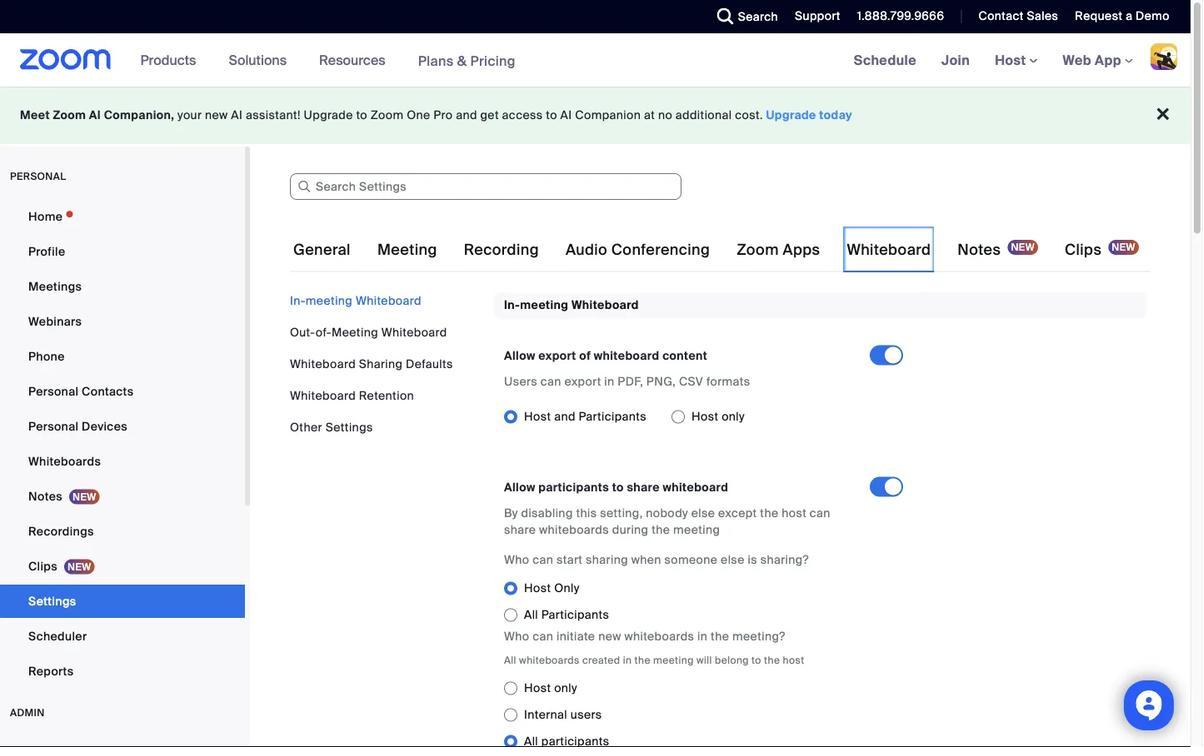 Task type: describe. For each thing, give the bounding box(es) containing it.
&
[[457, 52, 467, 69]]

by
[[504, 506, 518, 521]]

no
[[658, 108, 673, 123]]

notes inside tabs of my account settings page tab list
[[958, 240, 1001, 260]]

all for all whiteboards created in the meeting will belong to the host
[[504, 654, 517, 667]]

can for who can initiate new whiteboards in the meeting?
[[533, 629, 554, 645]]

today
[[820, 108, 853, 123]]

support
[[795, 8, 841, 24]]

allow participants to share whiteboard
[[504, 480, 729, 495]]

sharing
[[359, 356, 403, 372]]

clips link
[[0, 550, 245, 583]]

schedule
[[854, 51, 917, 69]]

whiteboards
[[28, 454, 101, 469]]

whiteboard retention link
[[290, 388, 414, 403]]

products
[[141, 51, 196, 69]]

phone link
[[0, 340, 245, 373]]

meeting inside by disabling this setting, nobody else except the host can share whiteboards during the meeting
[[673, 522, 720, 538]]

personal for personal devices
[[28, 419, 79, 434]]

personal menu menu
[[0, 200, 245, 690]]

1 horizontal spatial in-meeting whiteboard
[[504, 298, 639, 313]]

by disabling this setting, nobody else except the host can share whiteboards during the meeting
[[504, 506, 831, 538]]

personal contacts link
[[0, 375, 245, 408]]

web app
[[1063, 51, 1122, 69]]

notes inside personal menu menu
[[28, 489, 62, 504]]

nobody
[[646, 506, 688, 521]]

of-
[[316, 325, 332, 340]]

in for png,
[[604, 374, 615, 390]]

png,
[[647, 374, 676, 390]]

and inside option group
[[554, 409, 576, 425]]

pro
[[434, 108, 453, 123]]

who can start sharing when someone else is sharing?
[[504, 552, 809, 568]]

to up setting,
[[612, 480, 624, 495]]

plans
[[418, 52, 454, 69]]

2 ai from the left
[[231, 108, 243, 123]]

host down csv
[[692, 409, 719, 425]]

zoom apps
[[737, 240, 820, 260]]

companion,
[[104, 108, 174, 123]]

apps
[[783, 240, 820, 260]]

profile picture image
[[1151, 43, 1178, 70]]

host and participants
[[524, 409, 647, 425]]

banner containing products
[[0, 33, 1191, 88]]

retention
[[359, 388, 414, 403]]

formats
[[707, 374, 751, 390]]

meetings
[[28, 279, 82, 294]]

meeting left will
[[653, 654, 694, 667]]

whiteboards link
[[0, 445, 245, 478]]

host for only
[[524, 409, 551, 425]]

general
[[293, 240, 351, 260]]

1 horizontal spatial whiteboard
[[663, 480, 729, 495]]

conferencing
[[612, 240, 710, 260]]

profile link
[[0, 235, 245, 268]]

upgrade today link
[[766, 108, 853, 123]]

app
[[1095, 51, 1122, 69]]

whiteboard inside tabs of my account settings page tab list
[[847, 240, 931, 260]]

0 vertical spatial share
[[627, 480, 660, 495]]

sharing?
[[761, 552, 809, 568]]

meet zoom ai companion, footer
[[0, 87, 1191, 144]]

product information navigation
[[128, 33, 528, 88]]

content
[[663, 348, 708, 364]]

home
[[28, 209, 63, 224]]

clips inside personal menu menu
[[28, 559, 57, 574]]

settings inside personal menu menu
[[28, 594, 76, 609]]

except
[[718, 506, 757, 521]]

1 horizontal spatial in-
[[504, 298, 520, 313]]

the up belong
[[711, 629, 729, 645]]

the down who can initiate new whiteboards in the meeting? on the bottom of page
[[635, 654, 651, 667]]

and inside meet zoom ai companion, footer
[[456, 108, 477, 123]]

scheduler link
[[0, 620, 245, 653]]

1 horizontal spatial else
[[721, 552, 745, 568]]

web
[[1063, 51, 1092, 69]]

only
[[554, 581, 580, 596]]

get
[[481, 108, 499, 123]]

personal
[[10, 170, 66, 183]]

web app button
[[1063, 51, 1133, 69]]

only inside option group
[[722, 409, 745, 425]]

users
[[504, 374, 538, 390]]

host only inside option group
[[692, 409, 745, 425]]

1 vertical spatial whiteboards
[[625, 629, 695, 645]]

1 horizontal spatial zoom
[[371, 108, 404, 123]]

else inside by disabling this setting, nobody else except the host can share whiteboards during the meeting
[[691, 506, 715, 521]]

only inside the who can initiate new whiteboards in the meeting? option group
[[554, 681, 578, 696]]

the right except
[[760, 506, 779, 521]]

setting,
[[600, 506, 643, 521]]

in- inside menu bar
[[290, 293, 306, 308]]

devices
[[82, 419, 128, 434]]

can for users can export in pdf, png, csv formats
[[541, 374, 562, 390]]

meetings navigation
[[841, 33, 1191, 88]]

other settings
[[290, 420, 373, 435]]

to down resources dropdown button
[[356, 108, 368, 123]]

when
[[631, 552, 662, 568]]

companion
[[575, 108, 641, 123]]

who for who can initiate new whiteboards in the meeting?
[[504, 629, 530, 645]]

settings link
[[0, 585, 245, 618]]

resources
[[319, 51, 386, 69]]

whiteboard retention
[[290, 388, 414, 403]]

contact sales
[[979, 8, 1059, 24]]

in-meeting whiteboard inside menu bar
[[290, 293, 422, 308]]

Search Settings text field
[[290, 173, 682, 200]]

your
[[178, 108, 202, 123]]

internal
[[524, 707, 568, 723]]

will
[[697, 654, 712, 667]]

plans & pricing
[[418, 52, 516, 69]]

host only
[[524, 581, 580, 596]]

allow export of whiteboard content
[[504, 348, 708, 364]]

personal devices
[[28, 419, 128, 434]]

3 ai from the left
[[561, 108, 572, 123]]

pdf,
[[618, 374, 643, 390]]

new inside meet zoom ai companion, footer
[[205, 108, 228, 123]]

2 upgrade from the left
[[766, 108, 817, 123]]

disabling
[[521, 506, 573, 521]]

host button
[[995, 51, 1038, 69]]

sales
[[1027, 8, 1059, 24]]



Task type: vqa. For each thing, say whether or not it's contained in the screenshot.
&
yes



Task type: locate. For each thing, give the bounding box(es) containing it.
in- down recording
[[504, 298, 520, 313]]

share down by
[[504, 522, 536, 538]]

1 horizontal spatial in
[[623, 654, 632, 667]]

audio
[[566, 240, 608, 260]]

1 vertical spatial only
[[554, 681, 578, 696]]

recording
[[464, 240, 539, 260]]

1 horizontal spatial new
[[599, 629, 621, 645]]

whiteboard up users can export in pdf, png, csv formats
[[594, 348, 660, 364]]

of
[[579, 348, 591, 364]]

1 vertical spatial allow
[[504, 480, 536, 495]]

1 horizontal spatial all
[[524, 607, 538, 623]]

settings down the whiteboard retention link
[[326, 420, 373, 435]]

new up the created
[[599, 629, 621, 645]]

personal
[[28, 384, 79, 399], [28, 419, 79, 434]]

menu bar containing in-meeting whiteboard
[[290, 293, 482, 436]]

is
[[748, 552, 757, 568]]

0 vertical spatial all
[[524, 607, 538, 623]]

share up setting,
[[627, 480, 660, 495]]

0 horizontal spatial host only
[[524, 681, 578, 696]]

whiteboard
[[594, 348, 660, 364], [663, 480, 729, 495]]

scheduler
[[28, 629, 87, 644]]

other settings link
[[290, 420, 373, 435]]

export
[[539, 348, 576, 364], [565, 374, 601, 390]]

can
[[541, 374, 562, 390], [810, 506, 831, 521], [533, 552, 554, 568], [533, 629, 554, 645]]

2 horizontal spatial in
[[698, 629, 708, 645]]

clips inside tabs of my account settings page tab list
[[1065, 240, 1102, 260]]

0 horizontal spatial in-meeting whiteboard
[[290, 293, 422, 308]]

can inside by disabling this setting, nobody else except the host can share whiteboards during the meeting
[[810, 506, 831, 521]]

belong
[[715, 654, 749, 667]]

solutions button
[[229, 33, 294, 87]]

1 horizontal spatial upgrade
[[766, 108, 817, 123]]

1 vertical spatial clips
[[28, 559, 57, 574]]

0 horizontal spatial ai
[[89, 108, 101, 123]]

0 horizontal spatial upgrade
[[304, 108, 353, 123]]

0 vertical spatial personal
[[28, 384, 79, 399]]

menu item
[[0, 737, 245, 748]]

in left pdf,
[[604, 374, 615, 390]]

1 horizontal spatial notes
[[958, 240, 1001, 260]]

meeting inside tabs of my account settings page tab list
[[377, 240, 437, 260]]

meet zoom ai companion, your new ai assistant! upgrade to zoom one pro and get access to ai companion at no additional cost. upgrade today
[[20, 108, 853, 123]]

can down all participants
[[533, 629, 554, 645]]

internal users
[[524, 707, 602, 723]]

2 personal from the top
[[28, 419, 79, 434]]

participants inside option group
[[579, 409, 647, 425]]

this
[[576, 506, 597, 521]]

phone
[[28, 349, 65, 364]]

personal devices link
[[0, 410, 245, 443]]

ai left companion
[[561, 108, 572, 123]]

meeting inside menu bar
[[306, 293, 353, 308]]

0 vertical spatial meeting
[[377, 240, 437, 260]]

2 horizontal spatial zoom
[[737, 240, 779, 260]]

menu bar
[[290, 293, 482, 436]]

who down all participants
[[504, 629, 530, 645]]

meeting down audio
[[520, 298, 569, 313]]

notes link
[[0, 480, 245, 513]]

host for participants
[[524, 581, 551, 596]]

admin
[[10, 707, 45, 720]]

1 allow from the top
[[504, 348, 536, 364]]

join link
[[929, 33, 983, 87]]

0 vertical spatial export
[[539, 348, 576, 364]]

1 horizontal spatial settings
[[326, 420, 373, 435]]

the down nobody
[[652, 522, 670, 538]]

participants down users can export in pdf, png, csv formats
[[579, 409, 647, 425]]

ai left 'companion,'
[[89, 108, 101, 123]]

personal for personal contacts
[[28, 384, 79, 399]]

join
[[942, 51, 970, 69]]

host only
[[692, 409, 745, 425], [524, 681, 578, 696]]

1 vertical spatial export
[[565, 374, 601, 390]]

0 vertical spatial settings
[[326, 420, 373, 435]]

whiteboard
[[847, 240, 931, 260], [356, 293, 422, 308], [572, 298, 639, 313], [381, 325, 447, 340], [290, 356, 356, 372], [290, 388, 356, 403]]

1.888.799.9666 button
[[845, 0, 949, 33], [857, 8, 945, 24]]

plans & pricing link
[[418, 52, 516, 69], [418, 52, 516, 69]]

webinars link
[[0, 305, 245, 338]]

contact sales link
[[966, 0, 1063, 33], [979, 8, 1059, 24]]

0 horizontal spatial all
[[504, 654, 517, 667]]

all whiteboards created in the meeting will belong to the host
[[504, 654, 805, 667]]

contacts
[[82, 384, 134, 399]]

settings up "scheduler"
[[28, 594, 76, 609]]

0 vertical spatial host
[[782, 506, 807, 521]]

host inside by disabling this setting, nobody else except the host can share whiteboards during the meeting
[[782, 506, 807, 521]]

0 vertical spatial notes
[[958, 240, 1001, 260]]

2 allow from the top
[[504, 480, 536, 495]]

meeting up of-
[[306, 293, 353, 308]]

participants inside the who can start sharing when someone else is sharing? option group
[[542, 607, 609, 623]]

share
[[627, 480, 660, 495], [504, 522, 536, 538]]

request
[[1075, 8, 1123, 24]]

allow up by
[[504, 480, 536, 495]]

access
[[502, 108, 543, 123]]

personal contacts
[[28, 384, 134, 399]]

whiteboards down this
[[539, 522, 609, 538]]

1 horizontal spatial and
[[554, 409, 576, 425]]

whiteboards inside by disabling this setting, nobody else except the host can share whiteboards during the meeting
[[539, 522, 609, 538]]

in-meeting whiteboard up out-of-meeting whiteboard link
[[290, 293, 422, 308]]

schedule link
[[841, 33, 929, 87]]

zoom left apps
[[737, 240, 779, 260]]

1 vertical spatial whiteboard
[[663, 480, 729, 495]]

whiteboard sharing defaults link
[[290, 356, 453, 372]]

meeting
[[377, 240, 437, 260], [332, 325, 378, 340]]

resources button
[[319, 33, 393, 87]]

1 vertical spatial notes
[[28, 489, 62, 504]]

whiteboards down initiate
[[519, 654, 580, 667]]

1 vertical spatial personal
[[28, 419, 79, 434]]

0 vertical spatial else
[[691, 506, 715, 521]]

tabs of my account settings page tab list
[[290, 227, 1142, 273]]

1 vertical spatial settings
[[28, 594, 76, 609]]

1 vertical spatial all
[[504, 654, 517, 667]]

in-meeting whiteboard link
[[290, 293, 422, 308]]

0 horizontal spatial and
[[456, 108, 477, 123]]

who can start sharing when someone else is sharing? option group
[[504, 575, 917, 629]]

all for all participants
[[524, 607, 538, 623]]

2 horizontal spatial ai
[[561, 108, 572, 123]]

can for who can start sharing when someone else is sharing?
[[533, 552, 554, 568]]

1 horizontal spatial share
[[627, 480, 660, 495]]

reports link
[[0, 655, 245, 688]]

zoom right meet
[[53, 108, 86, 123]]

users can export in pdf, png, csv formats
[[504, 374, 751, 390]]

1 vertical spatial in
[[698, 629, 708, 645]]

1 upgrade from the left
[[304, 108, 353, 123]]

host inside the who can initiate new whiteboards in the meeting? option group
[[524, 681, 551, 696]]

0 vertical spatial participants
[[579, 409, 647, 425]]

upgrade right cost.
[[766, 108, 817, 123]]

to down meeting?
[[752, 654, 762, 667]]

clips
[[1065, 240, 1102, 260], [28, 559, 57, 574]]

csv
[[679, 374, 704, 390]]

host left only at the left
[[524, 581, 551, 596]]

cost.
[[735, 108, 763, 123]]

share inside by disabling this setting, nobody else except the host can share whiteboards during the meeting
[[504, 522, 536, 538]]

else left is
[[721, 552, 745, 568]]

host down contact sales
[[995, 51, 1030, 69]]

0 vertical spatial whiteboards
[[539, 522, 609, 538]]

0 horizontal spatial only
[[554, 681, 578, 696]]

whiteboards up all whiteboards created in the meeting will belong to the host
[[625, 629, 695, 645]]

and left get
[[456, 108, 477, 123]]

1.888.799.9666
[[857, 8, 945, 24]]

banner
[[0, 33, 1191, 88]]

1 vertical spatial who
[[504, 629, 530, 645]]

meeting up someone at bottom
[[673, 522, 720, 538]]

allow
[[504, 348, 536, 364], [504, 480, 536, 495]]

host inside the who can start sharing when someone else is sharing? option group
[[524, 581, 551, 596]]

new inside in-meeting whiteboard element
[[599, 629, 621, 645]]

0 horizontal spatial in
[[604, 374, 615, 390]]

host
[[995, 51, 1030, 69], [524, 409, 551, 425], [692, 409, 719, 425], [524, 581, 551, 596], [524, 681, 551, 696]]

0 vertical spatial host only
[[692, 409, 745, 425]]

allow up users
[[504, 348, 536, 364]]

0 vertical spatial and
[[456, 108, 477, 123]]

host up sharing? at the bottom of page
[[782, 506, 807, 521]]

0 horizontal spatial new
[[205, 108, 228, 123]]

only up internal users
[[554, 681, 578, 696]]

host inside meetings navigation
[[995, 51, 1030, 69]]

search
[[738, 9, 778, 24]]

in right the created
[[623, 654, 632, 667]]

meeting inside menu bar
[[332, 325, 378, 340]]

0 vertical spatial only
[[722, 409, 745, 425]]

out-
[[290, 325, 316, 340]]

whiteboard up nobody
[[663, 480, 729, 495]]

zoom logo image
[[20, 49, 111, 70]]

1 vertical spatial else
[[721, 552, 745, 568]]

request a demo
[[1075, 8, 1170, 24]]

export down of
[[565, 374, 601, 390]]

1 vertical spatial host only
[[524, 681, 578, 696]]

0 vertical spatial whiteboard
[[594, 348, 660, 364]]

sharing
[[586, 552, 628, 568]]

home link
[[0, 200, 245, 233]]

option group
[[504, 404, 870, 430]]

one
[[407, 108, 431, 123]]

0 vertical spatial in
[[604, 374, 615, 390]]

1 horizontal spatial only
[[722, 409, 745, 425]]

1 horizontal spatial clips
[[1065, 240, 1102, 260]]

0 horizontal spatial notes
[[28, 489, 62, 504]]

created
[[583, 654, 620, 667]]

0 horizontal spatial clips
[[28, 559, 57, 574]]

1 vertical spatial new
[[599, 629, 621, 645]]

0 horizontal spatial in-
[[290, 293, 306, 308]]

meeting
[[306, 293, 353, 308], [520, 298, 569, 313], [673, 522, 720, 538], [653, 654, 694, 667]]

pricing
[[470, 52, 516, 69]]

1 vertical spatial host
[[783, 654, 805, 667]]

1 horizontal spatial ai
[[231, 108, 243, 123]]

recordings
[[28, 524, 94, 539]]

1 vertical spatial participants
[[542, 607, 609, 623]]

1 vertical spatial share
[[504, 522, 536, 538]]

1 personal from the top
[[28, 384, 79, 399]]

zoom
[[53, 108, 86, 123], [371, 108, 404, 123], [737, 240, 779, 260]]

1 horizontal spatial host only
[[692, 409, 745, 425]]

personal up whiteboards
[[28, 419, 79, 434]]

host down users
[[524, 409, 551, 425]]

allow for allow export of whiteboard content
[[504, 348, 536, 364]]

0 horizontal spatial else
[[691, 506, 715, 521]]

additional
[[676, 108, 732, 123]]

ai
[[89, 108, 101, 123], [231, 108, 243, 123], [561, 108, 572, 123]]

in-meeting whiteboard element
[[494, 293, 1147, 748]]

contact
[[979, 8, 1024, 24]]

request a demo link
[[1063, 0, 1191, 33], [1075, 8, 1170, 24]]

0 horizontal spatial settings
[[28, 594, 76, 609]]

0 horizontal spatial zoom
[[53, 108, 86, 123]]

host only up the internal
[[524, 681, 578, 696]]

who up host only
[[504, 552, 530, 568]]

other
[[290, 420, 322, 435]]

1 who from the top
[[504, 552, 530, 568]]

else left except
[[691, 506, 715, 521]]

can left start at bottom left
[[533, 552, 554, 568]]

to right access
[[546, 108, 557, 123]]

0 horizontal spatial whiteboard
[[594, 348, 660, 364]]

in-meeting whiteboard up of
[[504, 298, 639, 313]]

at
[[644, 108, 655, 123]]

participants up initiate
[[542, 607, 609, 623]]

1 vertical spatial and
[[554, 409, 576, 425]]

2 vertical spatial whiteboards
[[519, 654, 580, 667]]

host down meeting?
[[783, 654, 805, 667]]

products button
[[141, 33, 204, 87]]

host for users
[[524, 681, 551, 696]]

zoom inside tabs of my account settings page tab list
[[737, 240, 779, 260]]

0 vertical spatial allow
[[504, 348, 536, 364]]

0 vertical spatial new
[[205, 108, 228, 123]]

can right users
[[541, 374, 562, 390]]

allow for allow participants to share whiteboard
[[504, 480, 536, 495]]

in- up out-
[[290, 293, 306, 308]]

only down formats
[[722, 409, 745, 425]]

host
[[782, 506, 807, 521], [783, 654, 805, 667]]

new right your
[[205, 108, 228, 123]]

who for who can start sharing when someone else is sharing?
[[504, 552, 530, 568]]

meeting?
[[733, 629, 786, 645]]

whiteboards
[[539, 522, 609, 538], [625, 629, 695, 645], [519, 654, 580, 667]]

someone
[[665, 552, 718, 568]]

all inside the who can start sharing when someone else is sharing? option group
[[524, 607, 538, 623]]

meeting down in-meeting whiteboard link
[[332, 325, 378, 340]]

personal down phone
[[28, 384, 79, 399]]

out-of-meeting whiteboard link
[[290, 325, 447, 340]]

in-
[[290, 293, 306, 308], [504, 298, 520, 313]]

zoom left one
[[371, 108, 404, 123]]

1 ai from the left
[[89, 108, 101, 123]]

during
[[612, 522, 649, 538]]

out-of-meeting whiteboard
[[290, 325, 447, 340]]

initiate
[[557, 629, 595, 645]]

participants
[[539, 480, 609, 495]]

profile
[[28, 244, 65, 259]]

host up the internal
[[524, 681, 551, 696]]

upgrade down 'product information' navigation
[[304, 108, 353, 123]]

and up the participants
[[554, 409, 576, 425]]

0 vertical spatial who
[[504, 552, 530, 568]]

reports
[[28, 664, 74, 679]]

2 who from the top
[[504, 629, 530, 645]]

demo
[[1136, 8, 1170, 24]]

2 vertical spatial in
[[623, 654, 632, 667]]

1 vertical spatial meeting
[[332, 325, 378, 340]]

option group containing host and participants
[[504, 404, 870, 430]]

ai left assistant!
[[231, 108, 243, 123]]

who can initiate new whiteboards in the meeting? option group
[[504, 675, 917, 748]]

in for meeting
[[623, 654, 632, 667]]

host only inside the who can initiate new whiteboards in the meeting? option group
[[524, 681, 578, 696]]

host only down formats
[[692, 409, 745, 425]]

the down meeting?
[[764, 654, 780, 667]]

can right except
[[810, 506, 831, 521]]

export left of
[[539, 348, 576, 364]]

participants
[[579, 409, 647, 425], [542, 607, 609, 623]]

meeting up in-meeting whiteboard link
[[377, 240, 437, 260]]

0 vertical spatial clips
[[1065, 240, 1102, 260]]

in up will
[[698, 629, 708, 645]]

0 horizontal spatial share
[[504, 522, 536, 538]]



